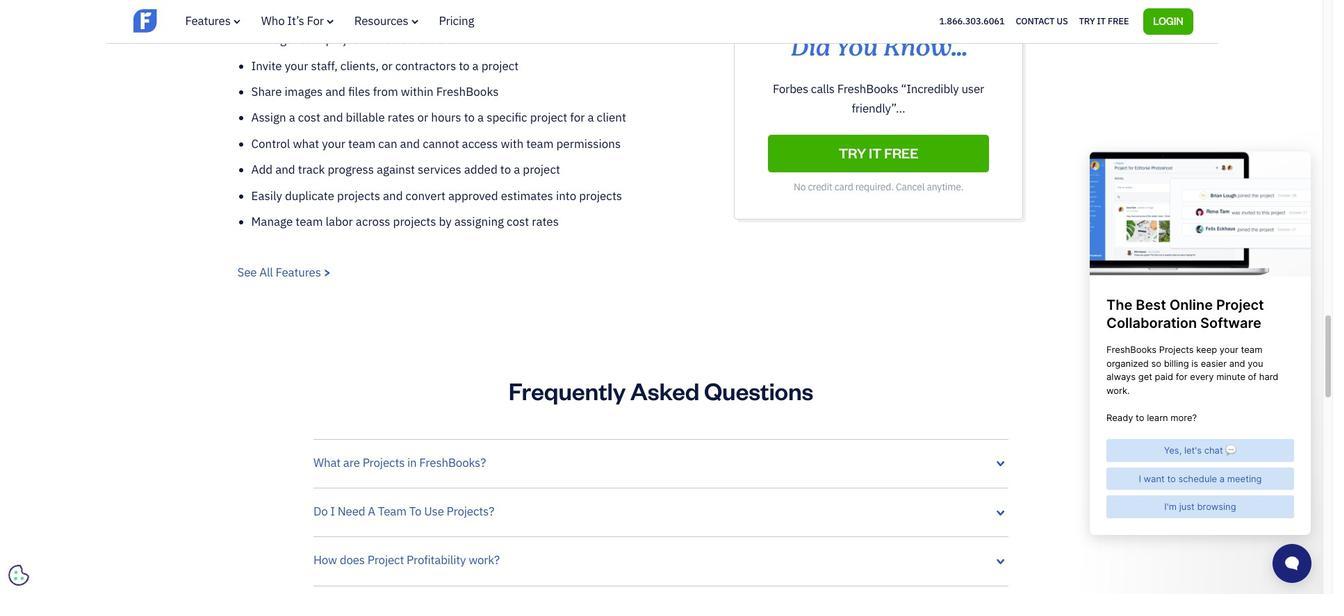 Task type: locate. For each thing, give the bounding box(es) containing it.
manage for manage team projects and deliverables
[[251, 32, 293, 48]]

are
[[343, 455, 360, 470]]

collaborate
[[301, 6, 361, 22]]

1 horizontal spatial cost
[[507, 214, 529, 229]]

login link
[[1144, 8, 1194, 35]]

your up images
[[285, 58, 308, 74]]

1 vertical spatial or
[[418, 110, 429, 125]]

or
[[382, 58, 393, 74], [418, 110, 429, 125]]

1 horizontal spatial or
[[418, 110, 429, 125]]

1 horizontal spatial rates
[[532, 214, 559, 229]]

team
[[296, 32, 323, 48], [348, 136, 376, 151], [527, 136, 554, 151], [296, 214, 323, 229]]

and right chat
[[279, 6, 299, 22]]

a right the assign
[[289, 110, 295, 125]]

and down "resources"
[[372, 32, 391, 48]]

and right add
[[275, 162, 295, 177]]

manage for manage team labor across projects by assigning cost rates
[[251, 214, 293, 229]]

access
[[462, 136, 498, 151]]

no
[[794, 181, 806, 193]]

use
[[424, 504, 444, 519]]

contact
[[1016, 15, 1055, 27]]

a down pricing 'link'
[[473, 58, 479, 74]]

features left chat
[[185, 13, 231, 29]]

files
[[348, 84, 370, 99]]

clients,
[[341, 58, 379, 74]]

chat
[[251, 6, 276, 22]]

with
[[501, 136, 524, 151]]

see all features >
[[237, 265, 331, 280]]

0 vertical spatial or
[[382, 58, 393, 74]]

what
[[293, 136, 319, 151]]

1 vertical spatial your
[[322, 136, 346, 151]]

control what your team can and cannot access with team permissions
[[251, 136, 621, 151]]

freshbooks up friendly"…
[[838, 81, 899, 97]]

1 horizontal spatial your
[[322, 136, 346, 151]]

manage team labor across projects by assigning cost rates
[[251, 214, 559, 229]]

frequently
[[509, 375, 626, 406]]

what
[[314, 455, 341, 470]]

deliverables
[[394, 32, 459, 48]]

freshbooks logo image
[[133, 7, 241, 34]]

rates
[[388, 110, 415, 125], [532, 214, 559, 229]]

features link
[[185, 13, 240, 29]]

1 vertical spatial rates
[[532, 214, 559, 229]]

cost
[[298, 110, 321, 125], [507, 214, 529, 229]]

and
[[279, 6, 299, 22], [372, 32, 391, 48], [326, 84, 345, 99], [323, 110, 343, 125], [400, 136, 420, 151], [275, 162, 295, 177], [383, 188, 403, 203]]

manage
[[251, 32, 293, 48], [251, 214, 293, 229]]

0 vertical spatial cost
[[298, 110, 321, 125]]

from
[[373, 84, 398, 99]]

did
[[790, 30, 830, 66]]

features left >
[[276, 265, 321, 280]]

manage team projects and deliverables
[[251, 32, 459, 48]]

freshbooks?
[[420, 455, 486, 470]]

how does project profitability work?
[[314, 553, 500, 568]]

1 vertical spatial features
[[276, 265, 321, 280]]

or up from at the left top of the page
[[382, 58, 393, 74]]

cost down 'estimates'
[[507, 214, 529, 229]]

it
[[869, 144, 882, 162]]

against
[[377, 162, 415, 177]]

try
[[1080, 15, 1095, 27]]

hours
[[431, 110, 461, 125]]

0 horizontal spatial freshbooks
[[436, 84, 499, 99]]

into
[[556, 188, 577, 203]]

cost up what
[[298, 110, 321, 125]]

you
[[834, 30, 877, 66]]

or left hours
[[418, 110, 429, 125]]

team right with
[[527, 136, 554, 151]]

to right added
[[500, 162, 511, 177]]

manage down 'who'
[[251, 32, 293, 48]]

cannot
[[423, 136, 459, 151]]

easily
[[251, 188, 282, 203]]

no credit card required. cancel anytime.
[[794, 181, 964, 193]]

invite
[[251, 58, 282, 74]]

resources link
[[354, 13, 418, 29]]

features
[[185, 13, 231, 29], [276, 265, 321, 280]]

do
[[314, 504, 328, 519]]

rates down 'estimates'
[[532, 214, 559, 229]]

share
[[251, 84, 282, 99]]

freshbooks up hours
[[436, 84, 499, 99]]

billable
[[346, 110, 385, 125]]

"incredibly
[[901, 81, 959, 97]]

free
[[1108, 15, 1129, 27]]

client
[[597, 110, 626, 125]]

estimates
[[501, 188, 553, 203]]

for
[[307, 13, 324, 29]]

questions
[[704, 375, 814, 406]]

projects
[[363, 455, 405, 470]]

within
[[401, 84, 434, 99]]

rates up can
[[388, 110, 415, 125]]

2 manage from the top
[[251, 214, 293, 229]]

project up specific
[[482, 58, 519, 74]]

team
[[378, 504, 407, 519]]

project left the for
[[530, 110, 568, 125]]

to right hours
[[464, 110, 475, 125]]

freshbooks
[[838, 81, 899, 97], [436, 84, 499, 99]]

add and track progress against services added to a project
[[251, 162, 560, 177]]

1 vertical spatial cost
[[507, 214, 529, 229]]

and left files
[[326, 84, 345, 99]]

0 horizontal spatial your
[[285, 58, 308, 74]]

your
[[285, 58, 308, 74], [322, 136, 346, 151]]

anytime.
[[927, 181, 964, 193]]

resources
[[354, 13, 409, 29]]

1 horizontal spatial features
[[276, 265, 321, 280]]

project
[[368, 553, 404, 568]]

control
[[251, 136, 290, 151]]

1 horizontal spatial freshbooks
[[838, 81, 899, 97]]

your right what
[[322, 136, 346, 151]]

0 vertical spatial manage
[[251, 32, 293, 48]]

0 vertical spatial features
[[185, 13, 231, 29]]

1 vertical spatial manage
[[251, 214, 293, 229]]

1 vertical spatial to
[[464, 110, 475, 125]]

projects
[[326, 32, 369, 48], [337, 188, 380, 203], [579, 188, 622, 203], [393, 214, 436, 229]]

project
[[482, 58, 519, 74], [530, 110, 568, 125], [523, 162, 560, 177]]

1 manage from the top
[[251, 32, 293, 48]]

2 vertical spatial to
[[500, 162, 511, 177]]

to
[[459, 58, 470, 74], [464, 110, 475, 125], [500, 162, 511, 177]]

add
[[251, 162, 273, 177]]

to right contractors
[[459, 58, 470, 74]]

manage down easily
[[251, 214, 293, 229]]

cookie consent banner dialog
[[10, 423, 219, 584]]

on
[[364, 6, 377, 22]]

us
[[1057, 15, 1068, 27]]

a down with
[[514, 162, 520, 177]]

project up 'estimates'
[[523, 162, 560, 177]]

0 horizontal spatial rates
[[388, 110, 415, 125]]

did you know…
[[790, 30, 968, 66]]



Task type: vqa. For each thing, say whether or not it's contained in the screenshot.
the bottom Features
yes



Task type: describe. For each thing, give the bounding box(es) containing it.
does
[[340, 553, 365, 568]]

>
[[324, 265, 331, 280]]

a
[[368, 504, 375, 519]]

team left can
[[348, 136, 376, 151]]

and right can
[[400, 136, 420, 151]]

projects down progress
[[337, 188, 380, 203]]

who it's for link
[[261, 13, 334, 29]]

card
[[835, 181, 854, 193]]

who
[[261, 13, 285, 29]]

know…
[[883, 30, 968, 66]]

forbes
[[773, 81, 809, 97]]

profitability
[[407, 553, 466, 568]]

0 vertical spatial to
[[459, 58, 470, 74]]

a right the for
[[588, 110, 594, 125]]

i
[[331, 504, 335, 519]]

contact us link
[[1016, 12, 1068, 30]]

progress
[[328, 162, 374, 177]]

all
[[260, 265, 273, 280]]

1.866.303.6061
[[939, 15, 1005, 27]]

convert
[[406, 188, 446, 203]]

team down duplicate
[[296, 214, 323, 229]]

in
[[407, 455, 417, 470]]

duplicate
[[285, 188, 335, 203]]

invite your staff, clients, or contractors to a project
[[251, 58, 519, 74]]

labor
[[326, 214, 353, 229]]

staff,
[[311, 58, 338, 74]]

contractors
[[396, 58, 456, 74]]

free
[[885, 144, 919, 162]]

required.
[[856, 181, 894, 193]]

can
[[378, 136, 397, 151]]

specific
[[487, 110, 527, 125]]

pricing link
[[439, 13, 474, 29]]

frequently asked questions
[[509, 375, 814, 406]]

and down the against
[[383, 188, 403, 203]]

it's
[[287, 13, 304, 29]]

track
[[298, 162, 325, 177]]

team down for on the left
[[296, 32, 323, 48]]

services
[[418, 162, 462, 177]]

how
[[314, 553, 337, 568]]

what are projects in freshbooks?
[[314, 455, 486, 470]]

who it's for
[[261, 13, 324, 29]]

by
[[439, 214, 452, 229]]

need
[[338, 504, 365, 519]]

login
[[1154, 14, 1184, 27]]

friendly"…
[[852, 100, 906, 116]]

freshbooks inside forbes calls freshbooks "incredibly user friendly"…
[[838, 81, 899, 97]]

user
[[962, 81, 985, 97]]

0 horizontal spatial features
[[185, 13, 231, 29]]

forbes calls freshbooks "incredibly user friendly"…
[[773, 81, 985, 116]]

chat and collaborate on work
[[251, 6, 406, 22]]

work?
[[469, 553, 500, 568]]

try it free
[[839, 144, 919, 162]]

easily duplicate projects and convert approved estimates into projects
[[251, 188, 622, 203]]

0 horizontal spatial or
[[382, 58, 393, 74]]

and left the billable
[[323, 110, 343, 125]]

try it free
[[1080, 15, 1129, 27]]

1 vertical spatial project
[[530, 110, 568, 125]]

for
[[570, 110, 585, 125]]

0 vertical spatial project
[[482, 58, 519, 74]]

permissions
[[557, 136, 621, 151]]

assigning
[[455, 214, 504, 229]]

pricing
[[439, 13, 474, 29]]

try
[[839, 144, 867, 162]]

projects right into
[[579, 188, 622, 203]]

do i need a team to use projects?
[[314, 504, 494, 519]]

try it free link
[[1080, 12, 1129, 30]]

it
[[1097, 15, 1106, 27]]

projects?
[[447, 504, 494, 519]]

see
[[237, 265, 257, 280]]

added
[[464, 162, 498, 177]]

projects up clients,
[[326, 32, 369, 48]]

approved
[[448, 188, 498, 203]]

asked
[[631, 375, 700, 406]]

share images and files from within freshbooks
[[251, 84, 499, 99]]

0 vertical spatial rates
[[388, 110, 415, 125]]

to
[[409, 504, 422, 519]]

0 vertical spatial your
[[285, 58, 308, 74]]

across
[[356, 214, 390, 229]]

a up access
[[478, 110, 484, 125]]

cookie preferences image
[[8, 565, 29, 586]]

assign a cost and billable rates or hours to a specific project for a client
[[251, 110, 626, 125]]

0 horizontal spatial cost
[[298, 110, 321, 125]]

cancel
[[896, 181, 925, 193]]

1.866.303.6061 link
[[939, 15, 1005, 27]]

projects down convert
[[393, 214, 436, 229]]

2 vertical spatial project
[[523, 162, 560, 177]]



